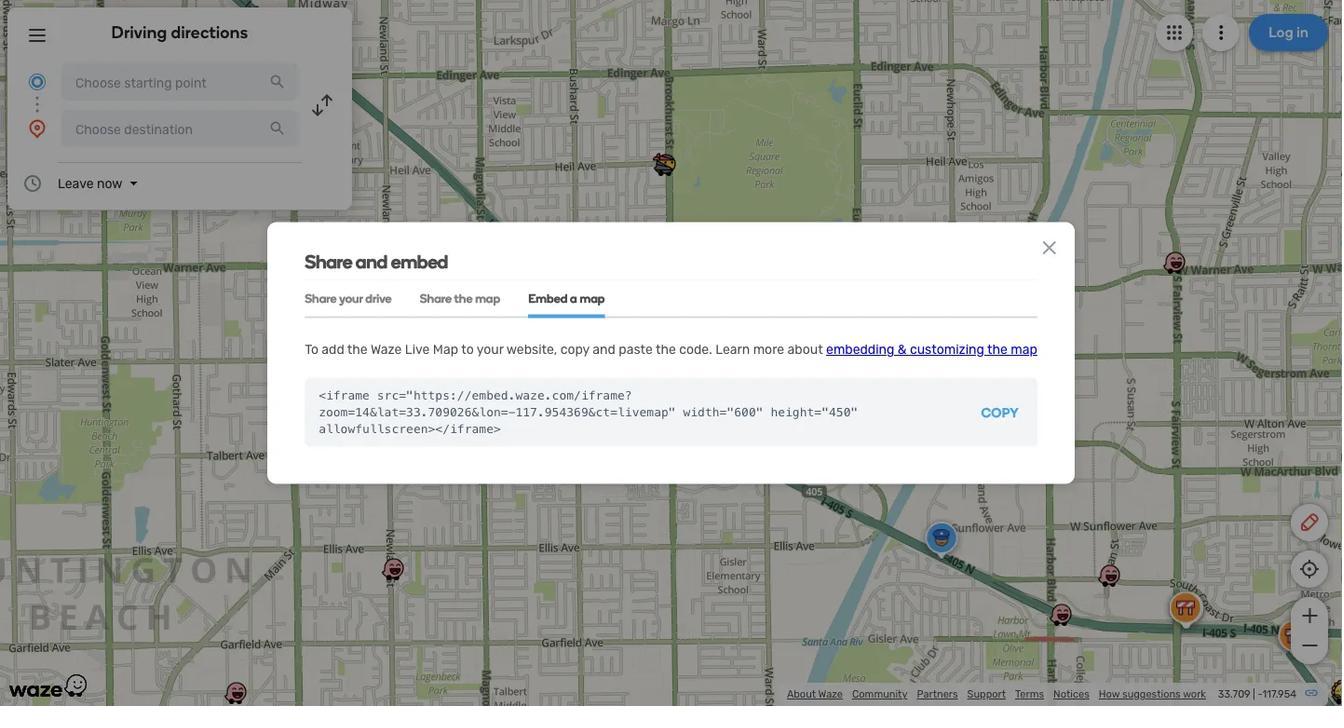 Task type: describe. For each thing, give the bounding box(es) containing it.
add
[[322, 342, 344, 357]]

embed
[[391, 250, 448, 273]]

paste
[[619, 342, 653, 357]]

customizing
[[910, 342, 985, 357]]

0 vertical spatial and
[[356, 250, 388, 273]]

location image
[[26, 117, 48, 140]]

map for embed a map
[[580, 291, 605, 306]]

embed a map
[[528, 291, 605, 306]]

embedding & customizing the map link
[[826, 342, 1038, 357]]

33.709
[[1219, 688, 1251, 701]]

share for share and embed
[[305, 250, 352, 273]]

clock image
[[21, 172, 44, 195]]

the right add
[[347, 342, 368, 357]]

driving
[[111, 22, 167, 42]]

embed a map link
[[528, 280, 605, 318]]

how
[[1099, 688, 1120, 701]]

share your drive link
[[305, 280, 392, 318]]

current location image
[[26, 71, 48, 93]]

embed
[[528, 291, 568, 306]]

to
[[305, 342, 319, 357]]

share the map link
[[420, 280, 501, 318]]

leave
[[58, 176, 94, 191]]

notices
[[1054, 688, 1090, 701]]

0 vertical spatial waze
[[371, 342, 402, 357]]

support
[[968, 688, 1006, 701]]

notices link
[[1054, 688, 1090, 701]]

share the map
[[420, 291, 501, 306]]

map for share the map
[[475, 291, 501, 306]]

copy
[[982, 404, 1019, 420]]

work
[[1183, 688, 1207, 701]]

the left code. in the right of the page
[[656, 342, 676, 357]]

driving directions
[[111, 22, 248, 42]]

2 horizontal spatial map
[[1011, 342, 1038, 357]]

directions
[[171, 22, 248, 42]]

to add the waze live map to your website, copy and paste the code. learn more about embedding & customizing the map
[[305, 342, 1038, 357]]

to
[[461, 342, 474, 357]]

suggestions
[[1123, 688, 1181, 701]]

share and embed
[[305, 250, 448, 273]]



Task type: locate. For each thing, give the bounding box(es) containing it.
0 vertical spatial your
[[339, 291, 363, 306]]

partners
[[917, 688, 958, 701]]

x image
[[1039, 236, 1061, 259]]

community link
[[852, 688, 908, 701]]

code.
[[679, 342, 713, 357]]

your right to
[[477, 342, 504, 357]]

waze
[[371, 342, 402, 357], [819, 688, 843, 701]]

Choose destination text field
[[61, 110, 298, 147]]

copy
[[561, 342, 590, 357]]

how suggestions work link
[[1099, 688, 1207, 701]]

about
[[788, 342, 823, 357]]

live
[[405, 342, 430, 357]]

community
[[852, 688, 908, 701]]

link image
[[1304, 686, 1319, 701]]

0 horizontal spatial waze
[[371, 342, 402, 357]]

1 vertical spatial waze
[[819, 688, 843, 701]]

share up to
[[305, 291, 337, 306]]

terms link
[[1016, 688, 1044, 701]]

share for share the map
[[420, 291, 452, 306]]

zoom in image
[[1298, 605, 1322, 627]]

1 horizontal spatial waze
[[819, 688, 843, 701]]

and up drive
[[356, 250, 388, 273]]

map inside embed a map link
[[580, 291, 605, 306]]

about waze community partners support terms notices how suggestions work
[[787, 688, 1207, 701]]

&
[[898, 342, 907, 357]]

the up to
[[454, 291, 473, 306]]

share up share your drive
[[305, 250, 352, 273]]

-
[[1258, 688, 1263, 701]]

Choose starting point text field
[[61, 63, 298, 101]]

drive
[[365, 291, 392, 306]]

about waze link
[[787, 688, 843, 701]]

a
[[570, 291, 577, 306]]

website,
[[507, 342, 557, 357]]

the right customizing
[[988, 342, 1008, 357]]

learn
[[716, 342, 750, 357]]

0 horizontal spatial map
[[475, 291, 501, 306]]

map left embed
[[475, 291, 501, 306]]

waze left live
[[371, 342, 402, 357]]

waze right about
[[819, 688, 843, 701]]

your
[[339, 291, 363, 306], [477, 342, 504, 357]]

1 horizontal spatial map
[[580, 291, 605, 306]]

share down embed
[[420, 291, 452, 306]]

0 horizontal spatial your
[[339, 291, 363, 306]]

share for share your drive
[[305, 291, 337, 306]]

support link
[[968, 688, 1006, 701]]

map right a on the top of the page
[[580, 291, 605, 306]]

pencil image
[[1299, 512, 1321, 534]]

embedding
[[826, 342, 895, 357]]

leave now
[[58, 176, 122, 191]]

and
[[356, 250, 388, 273], [593, 342, 616, 357]]

1 horizontal spatial your
[[477, 342, 504, 357]]

1 horizontal spatial and
[[593, 342, 616, 357]]

map
[[475, 291, 501, 306], [580, 291, 605, 306], [1011, 342, 1038, 357]]

share
[[305, 250, 352, 273], [305, 291, 337, 306], [420, 291, 452, 306]]

partners link
[[917, 688, 958, 701]]

117.954
[[1263, 688, 1297, 701]]

now
[[97, 176, 122, 191]]

|
[[1253, 688, 1256, 701]]

the
[[454, 291, 473, 306], [347, 342, 368, 357], [656, 342, 676, 357], [988, 342, 1008, 357]]

more
[[753, 342, 785, 357]]

and right the copy
[[593, 342, 616, 357]]

share your drive
[[305, 291, 392, 306]]

0 horizontal spatial and
[[356, 250, 388, 273]]

map up copy
[[1011, 342, 1038, 357]]

copy button
[[963, 378, 1038, 447]]

map
[[433, 342, 458, 357]]

1 vertical spatial your
[[477, 342, 504, 357]]

your left drive
[[339, 291, 363, 306]]

terms
[[1016, 688, 1044, 701]]

1 vertical spatial and
[[593, 342, 616, 357]]

about
[[787, 688, 816, 701]]

zoom out image
[[1298, 634, 1322, 657]]

33.709 | -117.954
[[1219, 688, 1297, 701]]

<iframe src="https://embed.waze.com/iframe?zoom=14&lat=33.709026&lon=-117.954369&ct=livemap" width="600" height="450" allowfullscreen></iframe> text field
[[305, 378, 963, 447]]



Task type: vqa. For each thing, say whether or not it's contained in the screenshot.
Open
no



